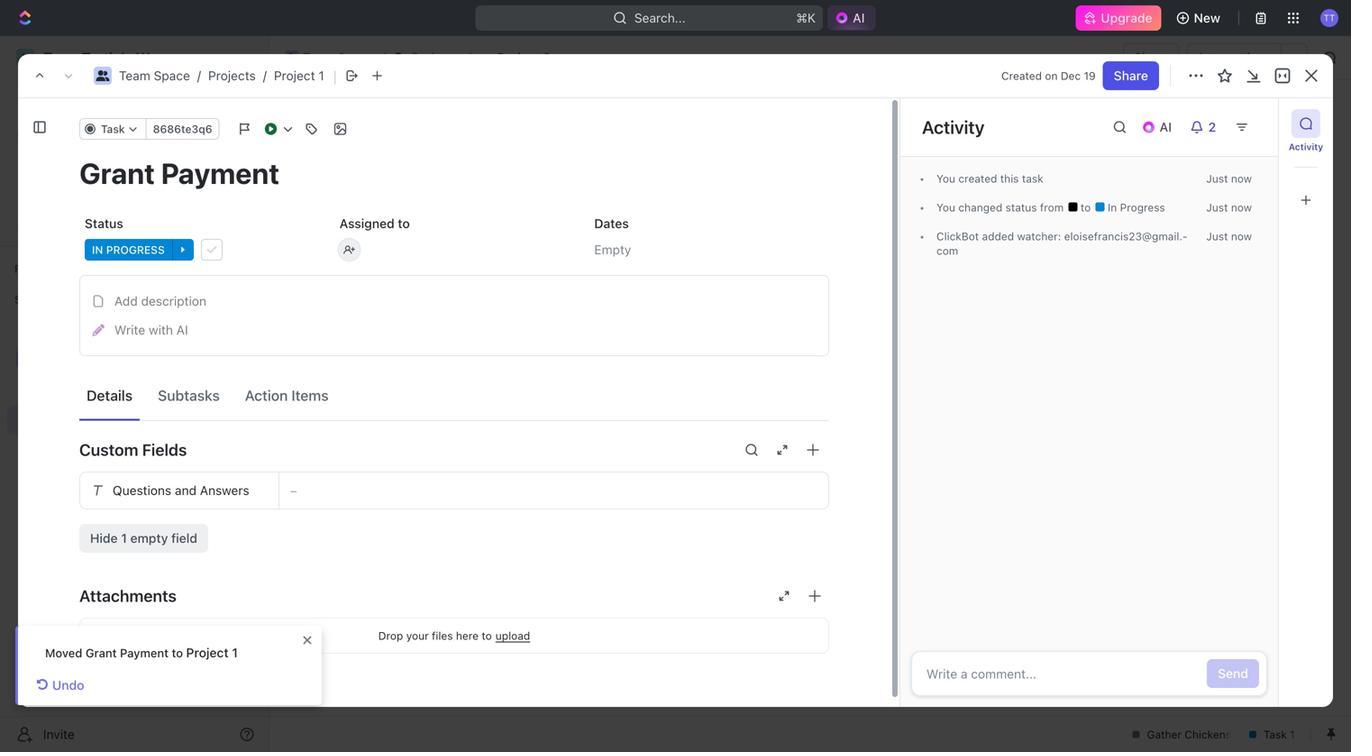 Task type: locate. For each thing, give the bounding box(es) containing it.
now for added watcher:
[[1232, 230, 1253, 243]]

3 now from the top
[[1232, 230, 1253, 243]]

1 vertical spatial now
[[1232, 201, 1253, 214]]

2 inside project 2 link
[[543, 50, 551, 65]]

1
[[319, 68, 324, 83], [423, 347, 428, 359], [121, 531, 127, 546], [232, 645, 238, 660]]

2 vertical spatial space
[[78, 351, 114, 366]]

2 vertical spatial just now
[[1207, 230, 1253, 243]]

1 horizontal spatial project 2
[[498, 50, 551, 65]]

tree
[[7, 314, 262, 557]]

task button
[[79, 118, 147, 140]]

hide inside button
[[936, 212, 960, 225]]

ai right with at the top of page
[[177, 322, 188, 337]]

just
[[1207, 172, 1229, 185], [1207, 201, 1229, 214], [1207, 230, 1229, 243]]

activity inside the task sidebar navigation "tab list"
[[1289, 142, 1324, 152]]

–
[[290, 484, 297, 497]]

0 horizontal spatial activity
[[923, 116, 985, 138]]

2 horizontal spatial in progress
[[1105, 201, 1166, 214]]

to right the from
[[1081, 201, 1095, 214]]

2 horizontal spatial task
[[1249, 116, 1276, 131]]

to inside moved grant payment to project 1
[[172, 646, 183, 660]]

created
[[959, 172, 998, 185]]

custom fields
[[79, 440, 187, 460]]

1 now from the top
[[1232, 172, 1253, 185]]

in progress inside "task sidebar content" section
[[1105, 201, 1166, 214]]

progress up the eloisefrancis23@gmail.
[[1121, 201, 1166, 214]]

2 you from the top
[[937, 201, 956, 214]]

in down status
[[92, 244, 103, 256]]

in progress down assigned to
[[336, 256, 409, 268]]

inbox
[[43, 125, 75, 140]]

2 now from the top
[[1232, 201, 1253, 214]]

empty
[[595, 242, 632, 257]]

1 vertical spatial project 2
[[313, 108, 420, 138]]

/
[[382, 50, 386, 65], [468, 50, 471, 65], [197, 68, 201, 83], [263, 68, 267, 83]]

moved
[[45, 646, 82, 660]]

team
[[303, 50, 334, 65], [119, 68, 150, 83], [43, 351, 75, 366]]

8686te3q6
[[153, 123, 212, 135]]

task sidebar navigation tab list
[[1287, 109, 1327, 215]]

1 vertical spatial add
[[115, 294, 138, 308]]

you for you created this task
[[937, 172, 956, 185]]

items
[[292, 387, 329, 404]]

team space link for user group image to the middle
[[119, 68, 190, 83]]

in down the assigned
[[336, 256, 348, 268]]

projects inside the team space / projects / project 1 |
[[208, 68, 256, 83]]

0 horizontal spatial ai
[[177, 322, 188, 337]]

1 vertical spatial just now
[[1207, 201, 1253, 214]]

just for changed status from
[[1207, 201, 1229, 214]]

task right 2 dropdown button
[[1249, 116, 1276, 131]]

progress inside "task sidebar content" section
[[1121, 201, 1166, 214]]

0 horizontal spatial progress
[[106, 244, 165, 256]]

0 horizontal spatial user group image
[[18, 354, 32, 364]]

dates
[[595, 216, 629, 231]]

19
[[1084, 69, 1096, 82]]

files
[[432, 630, 453, 642]]

created on dec 19
[[1002, 69, 1096, 82]]

on
[[1046, 69, 1058, 82]]

1 horizontal spatial team
[[119, 68, 150, 83]]

1 vertical spatial you
[[937, 201, 956, 214]]

hide up clickbot
[[936, 212, 960, 225]]

1 horizontal spatial user group image
[[96, 70, 110, 81]]

0 vertical spatial team
[[303, 50, 334, 65]]

send
[[1219, 666, 1249, 681]]

user group image inside sidebar "navigation"
[[18, 354, 32, 364]]

hide inside custom fields element
[[90, 531, 118, 546]]

⌘k
[[797, 10, 816, 25]]

upload button
[[496, 630, 530, 642]]

1 horizontal spatial add
[[1222, 116, 1245, 131]]

projects left project 1 link on the top of the page
[[208, 68, 256, 83]]

0 horizontal spatial add
[[115, 294, 138, 308]]

user group image up home 'link'
[[96, 70, 110, 81]]

0 horizontal spatial hide
[[90, 531, 118, 546]]

1 horizontal spatial activity
[[1289, 142, 1324, 152]]

2 vertical spatial ai
[[177, 322, 188, 337]]

team up home 'link'
[[119, 68, 150, 83]]

task inside dropdown button
[[101, 123, 125, 135]]

you
[[937, 172, 956, 185], [937, 201, 956, 214]]

1 vertical spatial activity
[[1289, 142, 1324, 152]]

0 vertical spatial projects
[[412, 50, 460, 65]]

user group image down the spaces
[[18, 354, 32, 364]]

0 vertical spatial activity
[[923, 116, 985, 138]]

1 horizontal spatial hide
[[936, 212, 960, 225]]

dashboards link
[[7, 179, 262, 208]]

– button
[[280, 473, 829, 509]]

now
[[1232, 172, 1253, 185], [1232, 201, 1253, 214], [1232, 230, 1253, 243]]

3 just now from the top
[[1207, 230, 1253, 243]]

1 vertical spatial team space
[[43, 351, 114, 366]]

subtasks
[[158, 387, 220, 404]]

attachments button
[[79, 574, 830, 618]]

questions
[[113, 483, 172, 498]]

projects left project 2 link at the left top of page
[[412, 50, 460, 65]]

0 horizontal spatial team
[[43, 351, 75, 366]]

to inside "task sidebar content" section
[[1081, 201, 1095, 214]]

projects down pencil image
[[54, 382, 102, 397]]

team space down pencil image
[[43, 351, 114, 366]]

spaces
[[14, 293, 53, 306]]

2 vertical spatial projects
[[54, 382, 102, 397]]

2 just from the top
[[1207, 201, 1229, 214]]

project 2
[[498, 50, 551, 65], [313, 108, 420, 138]]

ai inside dropdown button
[[1160, 119, 1172, 134]]

details
[[87, 387, 133, 404]]

0 horizontal spatial in
[[92, 244, 103, 256]]

just now for changed status from
[[1207, 201, 1253, 214]]

tree containing team space
[[7, 314, 262, 557]]

1 horizontal spatial progress
[[351, 256, 409, 268]]

customize button
[[1175, 162, 1267, 188]]

user group image up project 1 link on the top of the page
[[287, 53, 298, 62]]

progress down assigned to
[[351, 256, 409, 268]]

1 horizontal spatial ai button
[[1135, 113, 1183, 142]]

1 vertical spatial projects
[[208, 68, 256, 83]]

custom
[[79, 440, 138, 460]]

0 vertical spatial just
[[1207, 172, 1229, 185]]

0 vertical spatial add
[[1222, 116, 1245, 131]]

0 vertical spatial ai
[[853, 10, 865, 25]]

1 you from the top
[[937, 172, 956, 185]]

1 horizontal spatial projects
[[208, 68, 256, 83]]

just now
[[1207, 172, 1253, 185], [1207, 201, 1253, 214], [1207, 230, 1253, 243]]

add
[[1222, 116, 1245, 131], [115, 294, 138, 308]]

to right payment
[[172, 646, 183, 660]]

1 vertical spatial hide
[[90, 531, 118, 546]]

project inside the team space / projects / project 1 |
[[274, 68, 315, 83]]

ai button up customize button in the right of the page
[[1135, 113, 1183, 142]]

in progress down status
[[92, 244, 165, 256]]

0 vertical spatial user group image
[[287, 53, 298, 62]]

0 vertical spatial share
[[1135, 50, 1169, 65]]

grant
[[86, 646, 117, 660]]

1 horizontal spatial team space
[[303, 50, 374, 65]]

tree inside sidebar "navigation"
[[7, 314, 262, 557]]

customize
[[1198, 167, 1262, 182]]

action items button
[[238, 379, 336, 412]]

add up write on the top left of the page
[[115, 294, 138, 308]]

0 horizontal spatial projects
[[54, 382, 102, 397]]

2 vertical spatial now
[[1232, 230, 1253, 243]]

share button right 19
[[1104, 61, 1160, 90]]

hide left empty
[[90, 531, 118, 546]]

hide for hide
[[936, 212, 960, 225]]

0 horizontal spatial space
[[78, 351, 114, 366]]

task left 1 button
[[363, 345, 391, 360]]

1 horizontal spatial space
[[154, 68, 190, 83]]

clickbot
[[937, 230, 980, 243]]

payment
[[120, 646, 169, 660]]

share button
[[1124, 43, 1180, 72], [1104, 61, 1160, 90]]

in inside "task sidebar content" section
[[1108, 201, 1118, 214]]

1 horizontal spatial ai
[[853, 10, 865, 25]]

assigned to
[[340, 216, 410, 231]]

you left created
[[937, 172, 956, 185]]

1 vertical spatial space
[[154, 68, 190, 83]]

8686te3q6 button
[[146, 118, 220, 140]]

1 vertical spatial just
[[1207, 201, 1229, 214]]

0 vertical spatial space
[[338, 50, 374, 65]]

activity
[[923, 116, 985, 138], [1289, 142, 1324, 152]]

empty button
[[589, 234, 830, 266]]

task down home 'link'
[[101, 123, 125, 135]]

projects link inside sidebar "navigation"
[[54, 375, 211, 404]]

add task button
[[1211, 109, 1287, 138]]

share
[[1135, 50, 1169, 65], [1114, 68, 1149, 83]]

0 horizontal spatial in progress
[[92, 244, 165, 256]]

user group image
[[287, 53, 298, 62], [96, 70, 110, 81], [18, 354, 32, 364]]

1 vertical spatial share
[[1114, 68, 1149, 83]]

in progress up the eloisefrancis23@gmail.
[[1105, 201, 1166, 214]]

2 vertical spatial just
[[1207, 230, 1229, 243]]

3 just from the top
[[1207, 230, 1229, 243]]

ai right ⌘k
[[853, 10, 865, 25]]

progress down status
[[106, 244, 165, 256]]

1 vertical spatial team
[[119, 68, 150, 83]]

projects link
[[389, 47, 464, 69], [208, 68, 256, 83], [54, 375, 211, 404]]

0 vertical spatial project 2
[[498, 50, 551, 65]]

0 horizontal spatial project 2
[[313, 108, 420, 138]]

upload
[[496, 630, 530, 642]]

0 vertical spatial you
[[937, 172, 956, 185]]

team space link
[[280, 47, 379, 69], [119, 68, 190, 83], [43, 345, 258, 373]]

space
[[338, 50, 374, 65], [154, 68, 190, 83], [78, 351, 114, 366]]

0 horizontal spatial team space
[[43, 351, 114, 366]]

1 horizontal spatial task
[[363, 345, 391, 360]]

your
[[406, 630, 429, 642]]

2 horizontal spatial user group image
[[287, 53, 298, 62]]

to
[[1081, 201, 1095, 214], [398, 216, 410, 231], [482, 630, 492, 642], [172, 646, 183, 660]]

team up |
[[303, 50, 334, 65]]

1 just from the top
[[1207, 172, 1229, 185]]

share for share button under upgrade
[[1135, 50, 1169, 65]]

just now for added watcher:
[[1207, 230, 1253, 243]]

pencil image
[[92, 324, 104, 336]]

team down the spaces
[[43, 351, 75, 366]]

2 vertical spatial user group image
[[18, 354, 32, 364]]

2 vertical spatial team
[[43, 351, 75, 366]]

2
[[543, 50, 551, 65], [399, 108, 415, 138], [1209, 119, 1217, 134], [394, 345, 402, 360]]

task sidebar content section
[[896, 98, 1279, 707]]

team space link inside tree
[[43, 345, 258, 373]]

ai button right ⌘k
[[828, 5, 876, 31]]

team space up |
[[303, 50, 374, 65]]

task
[[1249, 116, 1276, 131], [101, 123, 125, 135], [363, 345, 391, 360]]

hide
[[936, 212, 960, 225], [90, 531, 118, 546]]

add for add task
[[1222, 116, 1245, 131]]

add up customize
[[1222, 116, 1245, 131]]

send button
[[1208, 659, 1260, 688]]

0 vertical spatial now
[[1232, 172, 1253, 185]]

share right 19
[[1114, 68, 1149, 83]]

you created this task
[[937, 172, 1044, 185]]

sidebar navigation
[[0, 36, 270, 752]]

upgrade link
[[1076, 5, 1162, 31]]

0 vertical spatial hide
[[936, 212, 960, 225]]

2 horizontal spatial progress
[[1121, 201, 1166, 214]]

2 horizontal spatial ai
[[1160, 119, 1172, 134]]

team space
[[303, 50, 374, 65], [43, 351, 114, 366]]

subtasks button
[[151, 379, 227, 412]]

automations button
[[1188, 44, 1282, 71]]

0 vertical spatial ai button
[[828, 5, 876, 31]]

share down upgrade
[[1135, 50, 1169, 65]]

in up the eloisefrancis23@gmail.
[[1108, 201, 1118, 214]]

status
[[1006, 201, 1038, 214]]

1 vertical spatial ai
[[1160, 119, 1172, 134]]

project 2 inside project 2 link
[[498, 50, 551, 65]]

ai button
[[828, 5, 876, 31], [1135, 113, 1183, 142]]

team space inside sidebar "navigation"
[[43, 351, 114, 366]]

0 horizontal spatial task
[[101, 123, 125, 135]]

0 vertical spatial just now
[[1207, 172, 1253, 185]]

2 horizontal spatial in
[[1108, 201, 1118, 214]]

you up clickbot
[[937, 201, 956, 214]]

2 just now from the top
[[1207, 201, 1253, 214]]

ai left 2 dropdown button
[[1160, 119, 1172, 134]]

projects
[[412, 50, 460, 65], [208, 68, 256, 83], [54, 382, 102, 397]]



Task type: vqa. For each thing, say whether or not it's contained in the screenshot.
third 6 mins from the top of the Task sidebar content section
no



Task type: describe. For each thing, give the bounding box(es) containing it.
write with ai button
[[86, 316, 823, 345]]

now for changed status from
[[1232, 201, 1253, 214]]

answers
[[200, 483, 249, 498]]

hide for hide 1 empty field
[[90, 531, 118, 546]]

drop your files here to upload
[[379, 630, 530, 642]]

1 just now from the top
[[1207, 172, 1253, 185]]

undo
[[52, 678, 84, 693]]

new
[[1195, 10, 1221, 25]]

dashboards
[[43, 186, 113, 201]]

in progress inside dropdown button
[[92, 244, 165, 256]]

you for you
[[937, 201, 956, 214]]

in inside dropdown button
[[92, 244, 103, 256]]

here
[[456, 630, 479, 642]]

projects inside projects "link"
[[54, 382, 102, 397]]

2 horizontal spatial projects
[[412, 50, 460, 65]]

tt button
[[1316, 4, 1345, 32]]

description
[[141, 294, 207, 308]]

1 horizontal spatial in
[[336, 256, 348, 268]]

Search tasks... text field
[[1127, 205, 1308, 232]]

task for task 2
[[363, 345, 391, 360]]

attachments
[[79, 586, 177, 606]]

2 inside 2 dropdown button
[[1209, 119, 1217, 134]]

2 button
[[1183, 113, 1228, 142]]

project 2 link
[[475, 47, 556, 69]]

invite
[[43, 727, 75, 742]]

progress inside dropdown button
[[106, 244, 165, 256]]

home
[[43, 94, 78, 109]]

questions and answers
[[113, 483, 249, 498]]

task for task
[[101, 123, 125, 135]]

from
[[1041, 201, 1064, 214]]

activity inside "task sidebar content" section
[[923, 116, 985, 138]]

custom fields button
[[79, 428, 830, 472]]

|
[[333, 67, 337, 85]]

drop
[[379, 630, 403, 642]]

action
[[245, 387, 288, 404]]

space inside sidebar "navigation"
[[78, 351, 114, 366]]

share for share button right of 19
[[1114, 68, 1149, 83]]

upgrade
[[1102, 10, 1153, 25]]

to right here
[[482, 630, 492, 642]]

space inside the team space / projects / project 1 |
[[154, 68, 190, 83]]

field
[[171, 531, 197, 546]]

add for add description
[[115, 294, 138, 308]]

fields
[[142, 440, 187, 460]]

custom fields element
[[79, 472, 830, 553]]

details button
[[79, 379, 140, 412]]

added watcher:
[[980, 230, 1065, 243]]

ai inside button
[[177, 322, 188, 337]]

with
[[149, 322, 173, 337]]

0 vertical spatial team space
[[303, 50, 374, 65]]

watcher:
[[1018, 230, 1062, 243]]

com
[[937, 230, 1188, 257]]

task
[[1023, 172, 1044, 185]]

1 vertical spatial user group image
[[96, 70, 110, 81]]

tt
[[1324, 12, 1336, 23]]

in progress button
[[79, 234, 320, 266]]

automations
[[1197, 50, 1273, 65]]

favorites
[[14, 262, 62, 275]]

add description
[[115, 294, 207, 308]]

0 horizontal spatial ai button
[[828, 5, 876, 31]]

1 button
[[405, 344, 431, 362]]

1 inside the team space / projects / project 1 |
[[319, 68, 324, 83]]

project 1 link
[[274, 68, 324, 83]]

write with ai
[[115, 322, 188, 337]]

share button down upgrade
[[1124, 43, 1180, 72]]

2 horizontal spatial space
[[338, 50, 374, 65]]

1 horizontal spatial in progress
[[336, 256, 409, 268]]

eloisefrancis23@gmail.
[[1065, 230, 1188, 243]]

home link
[[7, 87, 262, 116]]

project inside project 2 link
[[498, 50, 540, 65]]

hide button
[[929, 208, 967, 230]]

status
[[85, 216, 123, 231]]

moved grant payment to project 1
[[45, 645, 238, 660]]

empty
[[130, 531, 168, 546]]

Edit task name text field
[[79, 156, 830, 190]]

created
[[1002, 69, 1043, 82]]

eloisefrancis23@gmail. com
[[937, 230, 1188, 257]]

ai button
[[1135, 113, 1183, 142]]

add task
[[1222, 116, 1276, 131]]

task 2
[[363, 345, 402, 360]]

hide 1 empty field
[[90, 531, 197, 546]]

task inside button
[[1249, 116, 1276, 131]]

just for added watcher:
[[1207, 230, 1229, 243]]

1 inside button
[[423, 347, 428, 359]]

new button
[[1169, 4, 1232, 32]]

team inside sidebar "navigation"
[[43, 351, 75, 366]]

and
[[175, 483, 197, 498]]

added
[[983, 230, 1015, 243]]

team inside the team space / projects / project 1 |
[[119, 68, 150, 83]]

changed status from
[[956, 201, 1067, 214]]

dec
[[1061, 69, 1081, 82]]

1 inside custom fields element
[[121, 531, 127, 546]]

team space link for user group image within the sidebar "navigation"
[[43, 345, 258, 373]]

team space / projects / project 1 |
[[119, 67, 337, 85]]

assigned
[[340, 216, 395, 231]]

1 vertical spatial ai button
[[1135, 113, 1183, 142]]

add description button
[[86, 287, 823, 316]]

this
[[1001, 172, 1020, 185]]

to right the assigned
[[398, 216, 410, 231]]

inbox link
[[7, 118, 262, 147]]

2 horizontal spatial team
[[303, 50, 334, 65]]

favorites button
[[7, 258, 80, 280]]

action items
[[245, 387, 329, 404]]

changed
[[959, 201, 1003, 214]]

search...
[[635, 10, 686, 25]]



